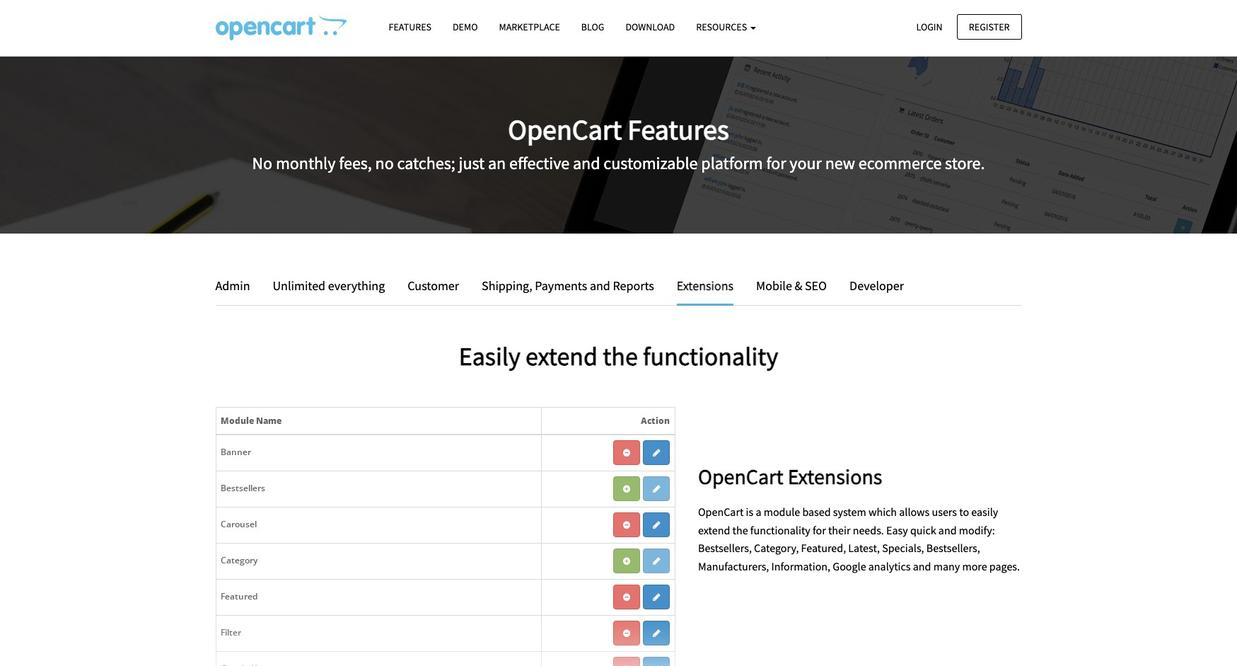 Task type: describe. For each thing, give the bounding box(es) containing it.
0 horizontal spatial the
[[603, 340, 638, 372]]

easily
[[972, 505, 999, 519]]

platform
[[702, 152, 763, 174]]

customer
[[408, 277, 459, 294]]

for inside opencart is a module based system which allows users to easily extend the functionality for their needs. easy quick and modify: bestsellers, category, featured, latest, specials, bestsellers, manufacturers, information, google analytics and many more pages.
[[813, 523, 826, 537]]

no
[[252, 152, 273, 174]]

0 vertical spatial extensions
[[677, 277, 734, 294]]

pages.
[[990, 559, 1021, 573]]

just
[[459, 152, 485, 174]]

quick
[[911, 523, 937, 537]]

developer link
[[839, 276, 904, 296]]

functionality inside opencart is a module based system which allows users to easily extend the functionality for their needs. easy quick and modify: bestsellers, category, featured, latest, specials, bestsellers, manufacturers, information, google analytics and many more pages.
[[751, 523, 811, 537]]

mobile
[[757, 277, 793, 294]]

and inside "opencart features no monthly fees, no catches; just an effective and customizable platform for your new ecommerce store."
[[573, 152, 601, 174]]

their
[[829, 523, 851, 537]]

to
[[960, 505, 970, 519]]

0 vertical spatial features
[[389, 21, 432, 33]]

reports
[[613, 277, 655, 294]]

analytics
[[869, 559, 911, 573]]

download
[[626, 21, 675, 33]]

opencart for extensions
[[699, 463, 784, 490]]

an
[[488, 152, 506, 174]]

opencart extensions image
[[216, 407, 676, 666]]

1 vertical spatial extensions
[[788, 463, 883, 490]]

unlimited everything link
[[262, 276, 396, 296]]

new
[[826, 152, 856, 174]]

and down users
[[939, 523, 957, 537]]

more
[[963, 559, 988, 573]]

2 bestsellers, from the left
[[927, 541, 981, 555]]

mobile & seo
[[757, 277, 827, 294]]

payments
[[535, 277, 588, 294]]

mobile & seo link
[[746, 276, 838, 296]]

manufacturers,
[[699, 559, 770, 573]]

&
[[795, 277, 803, 294]]

modify:
[[960, 523, 996, 537]]

google
[[833, 559, 867, 573]]

features inside "opencart features no monthly fees, no catches; just an effective and customizable platform for your new ecommerce store."
[[628, 112, 729, 147]]

seo
[[805, 277, 827, 294]]

many
[[934, 559, 961, 573]]

blog link
[[571, 15, 615, 40]]

is
[[746, 505, 754, 519]]

specials,
[[883, 541, 925, 555]]

everything
[[328, 277, 385, 294]]

easy
[[887, 523, 909, 537]]

admin
[[216, 277, 250, 294]]

opencart extensions
[[699, 463, 883, 490]]



Task type: locate. For each thing, give the bounding box(es) containing it.
customer link
[[397, 276, 470, 296]]

users
[[932, 505, 958, 519]]

extend up manufacturers,
[[699, 523, 731, 537]]

shipping, payments and reports
[[482, 277, 655, 294]]

1 horizontal spatial the
[[733, 523, 749, 537]]

unlimited everything
[[273, 277, 385, 294]]

the
[[603, 340, 638, 372], [733, 523, 749, 537]]

opencart features no monthly fees, no catches; just an effective and customizable platform for your new ecommerce store.
[[252, 112, 986, 174]]

login
[[917, 20, 943, 33]]

resources
[[697, 21, 749, 33]]

opencart up is
[[699, 463, 784, 490]]

1 vertical spatial the
[[733, 523, 749, 537]]

marketplace link
[[489, 15, 571, 40]]

0 horizontal spatial features
[[389, 21, 432, 33]]

bestsellers,
[[699, 541, 752, 555], [927, 541, 981, 555]]

1 horizontal spatial extensions
[[788, 463, 883, 490]]

for inside "opencart features no monthly fees, no catches; just an effective and customizable platform for your new ecommerce store."
[[767, 152, 787, 174]]

features up the customizable
[[628, 112, 729, 147]]

based
[[803, 505, 831, 519]]

store.
[[946, 152, 986, 174]]

system
[[834, 505, 867, 519]]

1 vertical spatial features
[[628, 112, 729, 147]]

0 horizontal spatial for
[[767, 152, 787, 174]]

extensions
[[677, 277, 734, 294], [788, 463, 883, 490]]

the inside opencart is a module based system which allows users to easily extend the functionality for their needs. easy quick and modify: bestsellers, category, featured, latest, specials, bestsellers, manufacturers, information, google analytics and many more pages.
[[733, 523, 749, 537]]

0 vertical spatial functionality
[[643, 340, 779, 372]]

opencart for features
[[508, 112, 622, 147]]

2 vertical spatial opencart
[[699, 505, 744, 519]]

information,
[[772, 559, 831, 573]]

register link
[[957, 14, 1022, 40]]

0 vertical spatial opencart
[[508, 112, 622, 147]]

for
[[767, 152, 787, 174], [813, 523, 826, 537]]

your
[[790, 152, 822, 174]]

features link
[[378, 15, 442, 40]]

opencart is a module based system which allows users to easily extend the functionality for their needs. easy quick and modify: bestsellers, category, featured, latest, specials, bestsellers, manufacturers, information, google analytics and many more pages.
[[699, 505, 1021, 573]]

extensions left mobile
[[677, 277, 734, 294]]

1 vertical spatial for
[[813, 523, 826, 537]]

extensions link
[[667, 276, 745, 306]]

1 horizontal spatial for
[[813, 523, 826, 537]]

bestsellers, up many
[[927, 541, 981, 555]]

effective
[[510, 152, 570, 174]]

functionality down "extensions" link at the top right of the page
[[643, 340, 779, 372]]

opencart left is
[[699, 505, 744, 519]]

demo link
[[442, 15, 489, 40]]

developer
[[850, 277, 904, 294]]

0 vertical spatial extend
[[526, 340, 598, 372]]

no
[[376, 152, 394, 174]]

extensions up the system
[[788, 463, 883, 490]]

blog
[[582, 21, 605, 33]]

extend inside opencart is a module based system which allows users to easily extend the functionality for their needs. easy quick and modify: bestsellers, category, featured, latest, specials, bestsellers, manufacturers, information, google analytics and many more pages.
[[699, 523, 731, 537]]

a
[[756, 505, 762, 519]]

opencart inside "opencart features no monthly fees, no catches; just an effective and customizable platform for your new ecommerce store."
[[508, 112, 622, 147]]

features left demo
[[389, 21, 432, 33]]

latest,
[[849, 541, 880, 555]]

1 vertical spatial opencart
[[699, 463, 784, 490]]

and
[[573, 152, 601, 174], [590, 277, 611, 294], [939, 523, 957, 537], [914, 559, 932, 573]]

easily extend the functionality
[[459, 340, 779, 372]]

opencart for is
[[699, 505, 744, 519]]

0 vertical spatial for
[[767, 152, 787, 174]]

demo
[[453, 21, 478, 33]]

opencart
[[508, 112, 622, 147], [699, 463, 784, 490], [699, 505, 744, 519]]

opencart - features image
[[216, 15, 346, 40]]

1 horizontal spatial features
[[628, 112, 729, 147]]

functionality down module
[[751, 523, 811, 537]]

login link
[[905, 14, 955, 40]]

which
[[869, 505, 898, 519]]

marketplace
[[499, 21, 560, 33]]

resources link
[[686, 15, 767, 40]]

opencart inside opencart is a module based system which allows users to easily extend the functionality for their needs. easy quick and modify: bestsellers, category, featured, latest, specials, bestsellers, manufacturers, information, google analytics and many more pages.
[[699, 505, 744, 519]]

and left reports
[[590, 277, 611, 294]]

functionality
[[643, 340, 779, 372], [751, 523, 811, 537]]

extend
[[526, 340, 598, 372], [699, 523, 731, 537]]

register
[[969, 20, 1010, 33]]

module
[[764, 505, 801, 519]]

needs.
[[853, 523, 885, 537]]

opencart up effective
[[508, 112, 622, 147]]

fees,
[[339, 152, 372, 174]]

unlimited
[[273, 277, 326, 294]]

monthly
[[276, 152, 336, 174]]

1 vertical spatial functionality
[[751, 523, 811, 537]]

download link
[[615, 15, 686, 40]]

allows
[[900, 505, 930, 519]]

catches;
[[397, 152, 456, 174]]

for left your
[[767, 152, 787, 174]]

for down based
[[813, 523, 826, 537]]

1 bestsellers, from the left
[[699, 541, 752, 555]]

features
[[389, 21, 432, 33], [628, 112, 729, 147]]

extend down shipping, payments and reports link
[[526, 340, 598, 372]]

0 horizontal spatial extensions
[[677, 277, 734, 294]]

category,
[[755, 541, 799, 555]]

0 horizontal spatial extend
[[526, 340, 598, 372]]

0 horizontal spatial bestsellers,
[[699, 541, 752, 555]]

shipping,
[[482, 277, 533, 294]]

customizable
[[604, 152, 698, 174]]

1 horizontal spatial extend
[[699, 523, 731, 537]]

1 vertical spatial extend
[[699, 523, 731, 537]]

shipping, payments and reports link
[[471, 276, 665, 296]]

ecommerce
[[859, 152, 942, 174]]

admin link
[[216, 276, 261, 296]]

easily
[[459, 340, 521, 372]]

and right effective
[[573, 152, 601, 174]]

0 vertical spatial the
[[603, 340, 638, 372]]

1 horizontal spatial bestsellers,
[[927, 541, 981, 555]]

featured,
[[802, 541, 847, 555]]

bestsellers, up manufacturers,
[[699, 541, 752, 555]]

and left many
[[914, 559, 932, 573]]



Task type: vqa. For each thing, say whether or not it's contained in the screenshot.
Press And Media
no



